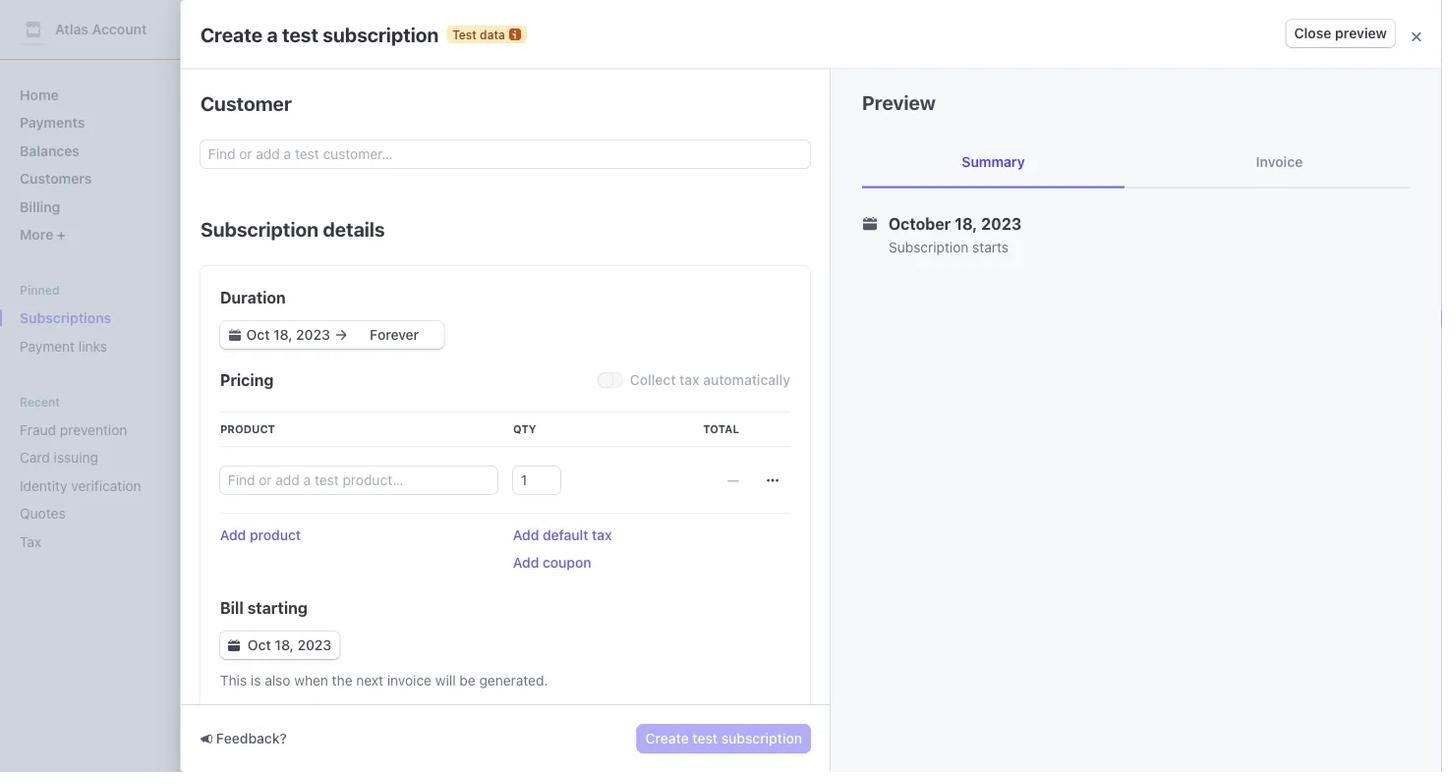 Task type: locate. For each thing, give the bounding box(es) containing it.
0 vertical spatial customer
[[330, 400, 395, 416]]

subscription down current tab list
[[721, 731, 802, 747]]

customers link
[[12, 163, 201, 195]]

0 vertical spatial subscriptions
[[256, 90, 434, 122]]

1 horizontal spatial customer
[[851, 423, 910, 439]]

0 vertical spatial subscription
[[323, 22, 439, 45]]

1 horizontal spatial subscription
[[889, 239, 969, 255]]

all
[[256, 135, 273, 151]]

Find or add a test customer… text field
[[200, 140, 810, 168]]

total
[[703, 423, 739, 435]]

set up let
[[283, 400, 306, 416]]

capture
[[675, 270, 746, 296]]

add
[[220, 527, 246, 543], [513, 527, 539, 543], [513, 554, 539, 571]]

2 vertical spatial test
[[295, 590, 322, 606]]

to for workflows
[[651, 270, 670, 296]]

0 vertical spatial 2023
[[981, 214, 1022, 233]]

2 horizontal spatial test
[[452, 27, 477, 41]]

up up learn
[[309, 400, 327, 416]]

.
[[812, 590, 816, 606]]

invoice
[[387, 672, 432, 689]]

0 vertical spatial set
[[256, 270, 287, 296]]

2023 inside button
[[297, 637, 332, 653]]

prevention
[[60, 422, 127, 438]]

0 vertical spatial 18,
[[955, 214, 978, 233]]

set
[[256, 270, 287, 296], [283, 400, 306, 416]]

1 horizontal spatial subscriptions
[[525, 423, 610, 439]]

tax
[[679, 372, 700, 388], [592, 527, 612, 543]]

and left accept
[[883, 270, 918, 296]]

self-
[[409, 423, 438, 439]]

test
[[282, 22, 318, 45], [742, 590, 767, 606], [692, 731, 718, 747]]

add left coupon
[[513, 554, 539, 571]]

0 horizontal spatial manage
[[361, 270, 436, 296]]

create inside button
[[645, 731, 689, 747]]

more right capture
[[751, 270, 799, 296]]

tax right collect
[[679, 372, 700, 388]]

1 horizontal spatial 2023
[[981, 214, 1022, 233]]

1 horizontal spatial create
[[388, 459, 431, 475]]

2023 up current on the bottom left of page
[[297, 637, 332, 653]]

1 vertical spatial subscriptions
[[525, 423, 610, 439]]

collect tax automatically
[[630, 372, 790, 388]]

card
[[20, 450, 50, 466]]

1 vertical spatial set
[[283, 400, 306, 416]]

18, for october
[[955, 214, 978, 233]]

manage left their
[[438, 423, 488, 439]]

and
[[321, 270, 356, 296], [883, 270, 918, 296], [436, 590, 460, 606]]

balances
[[20, 143, 80, 159]]

preview
[[1335, 25, 1387, 41]]

details
[[323, 217, 385, 240]]

1 vertical spatial customer
[[851, 423, 910, 439]]

0 horizontal spatial subscriptions
[[20, 310, 111, 326]]

link right sharing in the left bottom of the page
[[695, 423, 717, 439]]

subscription
[[323, 22, 439, 45], [721, 731, 802, 747]]

portal.
[[914, 423, 955, 439]]

0 horizontal spatial more
[[331, 459, 364, 475]]

0 horizontal spatial to
[[651, 270, 670, 296]]

and down streamline
[[321, 270, 356, 296]]

svg image right create link
[[466, 461, 477, 473]]

subscriptions left "by"
[[525, 423, 610, 439]]

set up recurring at top left
[[256, 270, 287, 296]]

tax
[[20, 534, 41, 550]]

create
[[200, 22, 262, 45], [388, 459, 431, 475], [645, 731, 689, 747]]

1 horizontal spatial subscription
[[721, 731, 802, 747]]

0 vertical spatial test
[[452, 27, 477, 41]]

tax inside button
[[592, 527, 612, 543]]

manage up payments
[[361, 270, 436, 296]]

integrations
[[357, 590, 433, 606]]

1 vertical spatial up
[[309, 400, 327, 416]]

0 vertical spatial tax
[[679, 372, 700, 388]]

fraud prevention link
[[12, 414, 173, 446]]

1 vertical spatial 2023
[[297, 637, 332, 653]]

identity verification link
[[12, 470, 173, 502]]

0 horizontal spatial tax
[[592, 527, 612, 543]]

link down self-
[[435, 459, 458, 475]]

feedback?
[[216, 731, 287, 747]]

customer up customers
[[330, 400, 395, 416]]

svg image inside 'create link' link
[[466, 461, 477, 473]]

tab list containing all subscriptions
[[248, 126, 1363, 162]]

svg image for oct 18, 2023
[[228, 640, 240, 651]]

1 vertical spatial subscriptions
[[20, 310, 111, 326]]

0 vertical spatial manage
[[361, 270, 436, 296]]

identity verification
[[20, 478, 141, 494]]

1 vertical spatial manage
[[438, 423, 488, 439]]

starts
[[972, 239, 1009, 255]]

0 vertical spatial subscriptions
[[276, 135, 366, 151]]

test your integrations and simulate billing scenarios through time with test clocks .
[[295, 590, 816, 606]]

tab list
[[248, 126, 1363, 162], [862, 136, 1411, 188]]

link
[[695, 423, 717, 439], [435, 459, 458, 475]]

preview
[[862, 91, 936, 114]]

Find or add a test product… text field
[[220, 466, 497, 494]]

starting
[[247, 599, 308, 617]]

more right learn
[[331, 459, 364, 475]]

svg image inside set up customer portal dropdown button
[[256, 402, 267, 414]]

2 vertical spatial test
[[692, 731, 718, 747]]

customer left portal.
[[851, 423, 910, 439]]

test inside test clocks link
[[394, 135, 422, 151]]

test up oct 18, 2023
[[295, 590, 322, 606]]

2023 up starts
[[981, 214, 1022, 233]]

subscriptions link
[[12, 302, 201, 334]]

1 vertical spatial 18,
[[275, 637, 294, 653]]

subscriptions up payment links
[[20, 310, 111, 326]]

0 vertical spatial up
[[292, 270, 316, 296]]

home link
[[12, 79, 201, 111]]

home
[[20, 87, 59, 103]]

pinned navigation links element
[[12, 282, 201, 362]]

and left the simulate
[[436, 590, 460, 606]]

2 horizontal spatial test
[[742, 590, 767, 606]]

simulate
[[464, 590, 517, 606]]

your right let
[[307, 423, 335, 439]]

2023 inside october 18, 2023 subscription starts
[[981, 214, 1022, 233]]

0 horizontal spatial 18,
[[275, 637, 294, 653]]

svg image left oct
[[228, 640, 240, 651]]

their
[[492, 423, 521, 439]]

start date field
[[243, 325, 334, 345]]

fraud
[[20, 422, 56, 438]]

add for add coupon
[[513, 554, 539, 571]]

bill  starting
[[220, 599, 308, 617]]

your up globally.
[[441, 270, 482, 296]]

the
[[332, 672, 352, 689]]

0 horizontal spatial customer
[[330, 400, 395, 416]]

0 horizontal spatial a
[[267, 22, 278, 45]]

data
[[480, 27, 505, 41]]

1 horizontal spatial and
[[436, 590, 460, 606]]

1 vertical spatial test
[[394, 135, 422, 151]]

a up customer
[[267, 22, 278, 45]]

2023 for oct
[[297, 637, 332, 653]]

to left capture
[[651, 270, 670, 296]]

1 vertical spatial test
[[742, 590, 767, 606]]

2 vertical spatial create
[[645, 731, 689, 747]]

globally.
[[442, 298, 518, 323]]

0 horizontal spatial subscriptions
[[276, 135, 366, 151]]

subscription right search
[[323, 22, 439, 45]]

workflows
[[547, 229, 681, 261]]

1 vertical spatial more
[[331, 459, 364, 475]]

0 horizontal spatial test
[[282, 22, 318, 45]]

1 vertical spatial tax
[[592, 527, 612, 543]]

test left data
[[452, 27, 477, 41]]

up inside streamline your billing workflows set up and manage your billing operations to capture more revenue and accept recurring payments globally.
[[292, 270, 316, 296]]

streamline your billing workflows set up and manage your billing operations to capture more revenue and accept recurring payments globally.
[[256, 229, 988, 323]]

1 vertical spatial create
[[388, 459, 431, 475]]

0 vertical spatial link
[[695, 423, 717, 439]]

0 horizontal spatial and
[[321, 270, 356, 296]]

None text field
[[513, 466, 560, 494]]

a left secure,
[[737, 423, 744, 439]]

test
[[693, 61, 719, 72]]

summary
[[962, 153, 1025, 170]]

18,
[[955, 214, 978, 233], [275, 637, 294, 653]]

add up add coupon
[[513, 527, 539, 543]]

subscriptions inside pinned element
[[20, 310, 111, 326]]

18, up current on the bottom left of page
[[275, 637, 294, 653]]

1 horizontal spatial link
[[695, 423, 717, 439]]

duration
[[220, 288, 286, 307]]

when
[[294, 672, 328, 689]]

your for integrations
[[325, 590, 353, 606]]

18, inside october 18, 2023 subscription starts
[[955, 214, 978, 233]]

1 horizontal spatial subscriptions
[[256, 90, 434, 122]]

more button
[[12, 219, 201, 251]]

1 vertical spatial subscription
[[721, 731, 802, 747]]

subscription up duration in the left top of the page
[[200, 217, 319, 240]]

add left product
[[220, 527, 246, 543]]

0 horizontal spatial link
[[435, 459, 458, 475]]

identity
[[20, 478, 67, 494]]

a right sharing in the left bottom of the page
[[684, 423, 691, 439]]

bill
[[220, 599, 244, 617]]

to
[[651, 270, 670, 296], [720, 423, 733, 439]]

1 horizontal spatial more
[[751, 270, 799, 296]]

through
[[627, 590, 676, 606]]

to left secure,
[[720, 423, 733, 439]]

svg image right —
[[767, 474, 779, 486]]

customer
[[200, 91, 292, 114]]

atlas
[[55, 21, 88, 37]]

your left integrations at left
[[325, 590, 353, 606]]

all subscriptions link
[[248, 130, 374, 157]]

0 horizontal spatial create
[[200, 22, 262, 45]]

1 vertical spatial billing
[[487, 270, 542, 296]]

recent
[[20, 395, 60, 409]]

svg image up the product
[[256, 402, 267, 414]]

svg image inside 'oct 18, 2023' button
[[228, 640, 240, 651]]

test right all subscriptions
[[394, 135, 422, 151]]

0 vertical spatial create
[[200, 22, 262, 45]]

18, inside button
[[275, 637, 294, 653]]

subscription details
[[200, 217, 385, 240]]

1 horizontal spatial test
[[692, 731, 718, 747]]

1 horizontal spatial 18,
[[955, 214, 978, 233]]

to inside streamline your billing workflows set up and manage your billing operations to capture more revenue and accept recurring payments globally.
[[651, 270, 670, 296]]

subscriptions
[[256, 90, 434, 122], [20, 310, 111, 326]]

0 vertical spatial to
[[651, 270, 670, 296]]

up
[[292, 270, 316, 296], [309, 400, 327, 416]]

up up recurring at top left
[[292, 270, 316, 296]]

close
[[1294, 25, 1332, 41]]

1 horizontal spatial test
[[394, 135, 422, 151]]

0 vertical spatial more
[[751, 270, 799, 296]]

card issuing
[[20, 450, 98, 466]]

1 horizontal spatial a
[[684, 423, 691, 439]]

0 horizontal spatial clocks
[[425, 135, 468, 151]]

1 vertical spatial clocks
[[771, 590, 812, 606]]

clocks
[[425, 135, 468, 151], [771, 590, 812, 606]]

test clocks link
[[386, 130, 476, 157]]

tax right 'default'
[[592, 527, 612, 543]]

0 horizontal spatial subscription
[[200, 217, 319, 240]]

customer inside set up customer portal dropdown button
[[330, 400, 395, 416]]

1 horizontal spatial to
[[720, 423, 733, 439]]

subscriptions right all
[[276, 135, 366, 151]]

0 horizontal spatial 2023
[[297, 637, 332, 653]]

svg image
[[229, 329, 241, 341], [256, 402, 267, 414], [466, 461, 477, 473], [767, 474, 779, 486], [228, 640, 240, 651]]

subscriptions up all subscriptions
[[256, 90, 434, 122]]

subscription inside button
[[721, 731, 802, 747]]

end date field
[[349, 325, 440, 345]]

subscription down october
[[889, 239, 969, 255]]

2 horizontal spatial create
[[645, 731, 689, 747]]

issuing
[[54, 450, 98, 466]]

invoice link
[[1148, 136, 1411, 187]]

18, up starts
[[955, 214, 978, 233]]

svg image for set up customer portal
[[256, 402, 267, 414]]

your up payments
[[400, 229, 458, 261]]

1 vertical spatial to
[[720, 423, 733, 439]]

verification
[[71, 478, 141, 494]]



Task type: vqa. For each thing, say whether or not it's contained in the screenshot.
Oct
yes



Task type: describe. For each thing, give the bounding box(es) containing it.
add default tax button
[[513, 525, 612, 545]]

tab list containing summary
[[862, 136, 1411, 188]]

oct 18, 2023
[[248, 637, 332, 653]]

recurring
[[256, 298, 340, 323]]

core navigation links element
[[12, 79, 201, 251]]

this
[[220, 672, 247, 689]]

billing link
[[12, 191, 201, 223]]

data
[[722, 61, 749, 72]]

test for test data
[[452, 27, 477, 41]]

2 vertical spatial billing
[[521, 590, 558, 606]]

accept
[[923, 270, 988, 296]]

current button
[[256, 641, 620, 683]]

streamline
[[256, 229, 395, 261]]

collect
[[630, 372, 676, 388]]

test for test clocks
[[394, 135, 422, 151]]

recent element
[[0, 414, 216, 558]]

add product button
[[220, 525, 301, 545]]

product
[[220, 423, 275, 435]]

create link link
[[380, 453, 485, 481]]

let
[[283, 423, 303, 439]]

test inside button
[[692, 731, 718, 747]]

learn more link
[[283, 453, 372, 481]]

tax link
[[12, 526, 173, 558]]

atlas account button
[[20, 16, 167, 43]]

—
[[727, 472, 739, 488]]

test clocks link
[[742, 590, 812, 606]]

Search search field
[[244, 12, 798, 47]]

current tab list
[[256, 641, 1363, 683]]

your for customers
[[307, 423, 335, 439]]

to for self-
[[720, 423, 733, 439]]

18, for oct
[[275, 637, 294, 653]]

create for create link
[[388, 459, 431, 475]]

links
[[78, 338, 107, 354]]

portal
[[398, 400, 438, 416]]

revenue
[[804, 270, 878, 296]]

0 horizontal spatial test
[[295, 590, 322, 606]]

invoice
[[1256, 153, 1303, 170]]

with
[[712, 590, 738, 606]]

pinned element
[[12, 302, 201, 362]]

create test subscription button
[[638, 725, 810, 753]]

more
[[20, 227, 57, 243]]

also
[[265, 672, 290, 689]]

2023 for october
[[981, 214, 1022, 233]]

add product
[[220, 527, 301, 543]]

atlas account
[[55, 21, 147, 37]]

add coupon button
[[513, 553, 591, 573]]

pinned
[[20, 283, 60, 297]]

1 horizontal spatial tax
[[679, 372, 700, 388]]

oct 18, 2023 button
[[220, 632, 339, 659]]

more inside streamline your billing workflows set up and manage your billing operations to capture more revenue and accept recurring payments globally.
[[751, 270, 799, 296]]

product
[[250, 527, 301, 543]]

payments link
[[12, 107, 201, 139]]

oct
[[248, 637, 271, 653]]

0 vertical spatial test
[[282, 22, 318, 45]]

billing
[[20, 199, 60, 215]]

1 vertical spatial link
[[435, 459, 458, 475]]

fraud prevention
[[20, 422, 127, 438]]

automatically
[[703, 372, 790, 388]]

recent navigation links element
[[0, 394, 216, 558]]

svg image down duration in the left top of the page
[[229, 329, 241, 341]]

payments
[[20, 115, 85, 131]]

test data
[[693, 61, 749, 72]]

close preview
[[1294, 25, 1387, 41]]

learn more
[[291, 459, 364, 475]]

1 horizontal spatial clocks
[[771, 590, 812, 606]]

add coupon
[[513, 554, 591, 571]]

let your customers self-manage their subscriptions by sharing a link to a secure, prebuilt customer portal.
[[283, 423, 955, 439]]

0 vertical spatial billing
[[464, 229, 542, 261]]

time
[[680, 590, 708, 606]]

balances link
[[12, 135, 201, 167]]

1 horizontal spatial manage
[[438, 423, 488, 439]]

subscription inside october 18, 2023 subscription starts
[[889, 239, 969, 255]]

create for create a test subscription
[[200, 22, 262, 45]]

operations
[[547, 270, 646, 296]]

payment links link
[[12, 330, 201, 362]]

sharing
[[633, 423, 680, 439]]

2 horizontal spatial a
[[737, 423, 744, 439]]

your for billing
[[400, 229, 458, 261]]

svg image for create link
[[466, 461, 477, 473]]

feedback? button
[[200, 729, 287, 749]]

learn
[[291, 459, 328, 475]]

2 horizontal spatial and
[[883, 270, 918, 296]]

up inside dropdown button
[[309, 400, 327, 416]]

prebuilt
[[798, 423, 847, 439]]

october 18, 2023 subscription starts
[[889, 214, 1022, 255]]

october
[[889, 214, 951, 233]]

scenarios
[[562, 590, 623, 606]]

set up customer portal
[[283, 400, 438, 416]]

create for create test subscription
[[645, 731, 689, 747]]

more inside 'link'
[[331, 459, 364, 475]]

add for add product
[[220, 527, 246, 543]]

manage inside streamline your billing workflows set up and manage your billing operations to capture more revenue and accept recurring payments globally.
[[361, 270, 436, 296]]

test data
[[452, 27, 505, 41]]

test clocks
[[394, 135, 468, 151]]

customers
[[338, 423, 405, 439]]

qty
[[513, 423, 536, 435]]

next
[[356, 672, 383, 689]]

create a test subscription
[[200, 22, 439, 45]]

this is also when the next invoice will be generated.
[[220, 672, 548, 689]]

pricing
[[220, 371, 274, 389]]

create link
[[388, 459, 458, 475]]

search
[[275, 21, 321, 37]]

card issuing link
[[12, 442, 173, 474]]

0 vertical spatial clocks
[[425, 135, 468, 151]]

create test subscription
[[645, 731, 802, 747]]

customers
[[20, 171, 92, 187]]

secure,
[[748, 423, 795, 439]]

payment
[[20, 338, 75, 354]]

set inside dropdown button
[[283, 400, 306, 416]]

add for add default tax
[[513, 527, 539, 543]]

is
[[251, 672, 261, 689]]

will
[[435, 672, 456, 689]]

0 horizontal spatial subscription
[[323, 22, 439, 45]]

set inside streamline your billing workflows set up and manage your billing operations to capture more revenue and accept recurring payments globally.
[[256, 270, 287, 296]]



